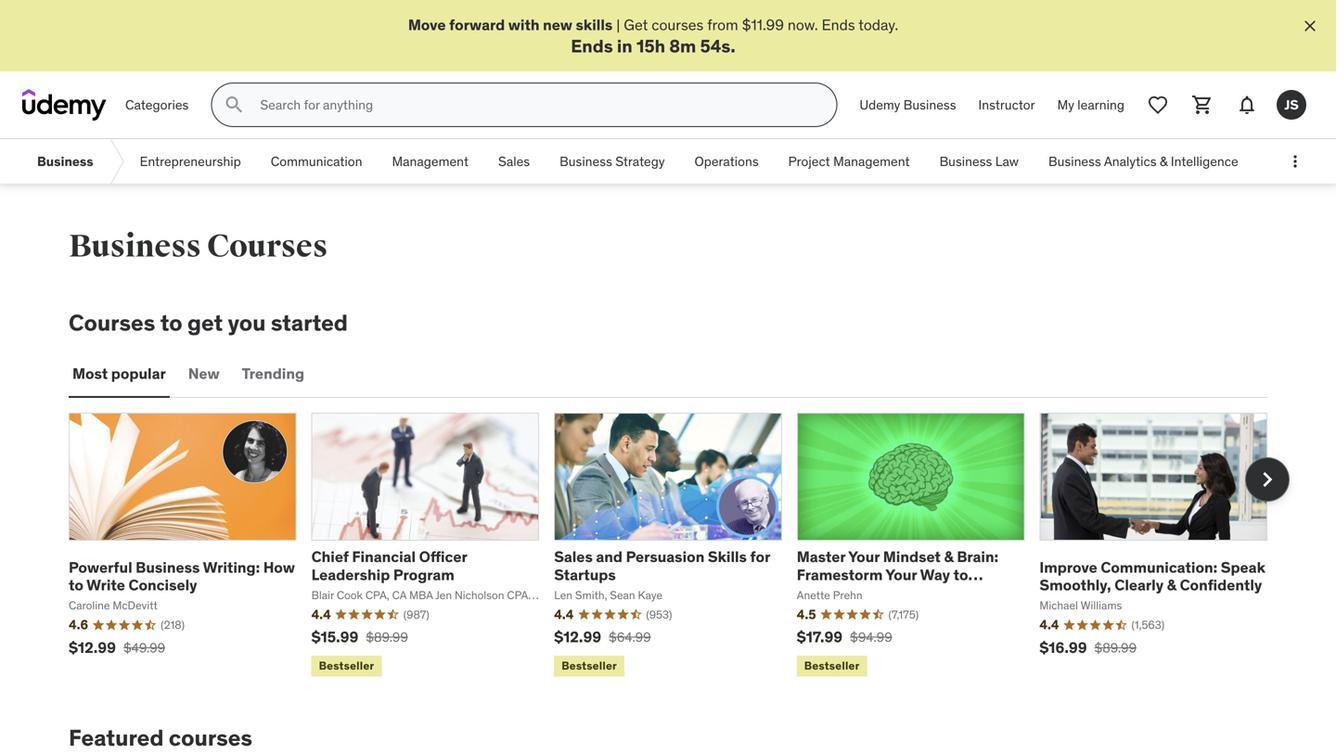 Task type: describe. For each thing, give the bounding box(es) containing it.
you
[[228, 309, 266, 337]]

framestorm
[[797, 565, 883, 584]]

operations
[[695, 153, 759, 170]]

next image
[[1253, 465, 1283, 495]]

chief financial officer leadership program link
[[311, 548, 467, 584]]

entrepreneurship
[[140, 153, 241, 170]]

business for business analytics & intelligence
[[1049, 153, 1101, 170]]

1 horizontal spatial your
[[886, 565, 917, 584]]

improve communication: speak smoothly, clearly & confidently link
[[1040, 558, 1266, 595]]

sales and persuasion skills for startups
[[554, 548, 770, 584]]

master your mindset & brain: framestorm your way to success
[[797, 548, 999, 602]]

submit search image
[[223, 94, 245, 116]]

leadership
[[311, 565, 390, 584]]

wishlist image
[[1147, 94, 1169, 116]]

courses inside move forward with new skills | get courses from $11.99 now. ends today. ends in 15h 8m 54s .
[[652, 15, 704, 34]]

from
[[707, 15, 738, 34]]

business analytics & intelligence link
[[1034, 139, 1253, 184]]

management link
[[377, 139, 483, 184]]

|
[[616, 15, 620, 34]]

move forward with new skills | get courses from $11.99 now. ends today. ends in 15h 8m 54s .
[[408, 15, 898, 57]]

shopping cart with 0 items image
[[1192, 94, 1214, 116]]

analytics
[[1104, 153, 1157, 170]]

carousel element
[[69, 413, 1290, 681]]

learning
[[1078, 96, 1125, 113]]

my learning
[[1058, 96, 1125, 113]]

financial
[[352, 548, 416, 567]]

business courses
[[69, 228, 328, 266]]

categories button
[[114, 83, 200, 127]]

operations link
[[680, 139, 774, 184]]

confidently
[[1180, 576, 1262, 595]]

today.
[[859, 15, 898, 34]]

notifications image
[[1236, 94, 1258, 116]]

to inside powerful business writing: how to write concisely
[[69, 576, 83, 595]]

project management link
[[774, 139, 925, 184]]

and
[[596, 548, 623, 567]]

skills
[[576, 15, 613, 34]]

most popular button
[[69, 352, 170, 396]]

0 vertical spatial courses
[[207, 228, 328, 266]]

1 management from the left
[[392, 153, 469, 170]]

way
[[920, 565, 950, 584]]

close image
[[1301, 17, 1320, 35]]

law
[[995, 153, 1019, 170]]

with
[[508, 15, 540, 34]]

udemy business
[[860, 96, 956, 113]]

smoothly,
[[1040, 576, 1111, 595]]

improve
[[1040, 558, 1098, 577]]

write
[[86, 576, 125, 595]]

project
[[788, 153, 830, 170]]

business strategy link
[[545, 139, 680, 184]]

business link
[[22, 139, 108, 184]]

powerful
[[69, 558, 132, 577]]

business law link
[[925, 139, 1034, 184]]

concisely
[[129, 576, 197, 595]]

communication:
[[1101, 558, 1218, 577]]

powerful business writing: how to write concisely
[[69, 558, 295, 595]]

strategy
[[616, 153, 665, 170]]

officer
[[419, 548, 467, 567]]

speak
[[1221, 558, 1266, 577]]

clearly
[[1115, 576, 1164, 595]]

now.
[[788, 15, 818, 34]]

how
[[263, 558, 295, 577]]

js
[[1285, 96, 1299, 113]]

business right udemy
[[904, 96, 956, 113]]

more subcategory menu links image
[[1286, 152, 1305, 171]]

improve communication: speak smoothly, clearly & confidently
[[1040, 558, 1266, 595]]

in
[[617, 35, 633, 57]]

1 horizontal spatial ends
[[822, 15, 855, 34]]

master
[[797, 548, 846, 567]]

powerful business writing: how to write concisely link
[[69, 558, 295, 595]]



Task type: vqa. For each thing, say whether or not it's contained in the screenshot.
Courses
yes



Task type: locate. For each thing, give the bounding box(es) containing it.
business for business strategy
[[560, 153, 612, 170]]

to right way
[[954, 565, 968, 584]]

2 horizontal spatial to
[[954, 565, 968, 584]]

move
[[408, 15, 446, 34]]

communication link
[[256, 139, 377, 184]]

business for business courses
[[69, 228, 201, 266]]

management down udemy
[[833, 153, 910, 170]]

featured courses
[[69, 724, 252, 752]]

sales inside sales and persuasion skills for startups
[[554, 548, 593, 567]]

0 vertical spatial courses
[[652, 15, 704, 34]]

0 horizontal spatial courses
[[169, 724, 252, 752]]

udemy image
[[22, 89, 107, 121]]

0 vertical spatial sales
[[498, 153, 530, 170]]

started
[[271, 309, 348, 337]]

intelligence
[[1171, 153, 1239, 170]]

sales for sales
[[498, 153, 530, 170]]

business left writing:
[[136, 558, 200, 577]]

entrepreneurship link
[[125, 139, 256, 184]]

1 horizontal spatial courses
[[207, 228, 328, 266]]

ends
[[822, 15, 855, 34], [571, 35, 613, 57]]

0 vertical spatial &
[[1160, 153, 1168, 170]]

business analytics & intelligence
[[1049, 153, 1239, 170]]

most
[[72, 364, 108, 383]]

sales
[[498, 153, 530, 170], [554, 548, 593, 567]]

business for business
[[37, 153, 93, 170]]

my
[[1058, 96, 1075, 113]]

brain:
[[957, 548, 999, 567]]

chief financial officer leadership program
[[311, 548, 467, 584]]

sales left and on the bottom left of page
[[554, 548, 593, 567]]

.
[[731, 35, 736, 57]]

& inside master your mindset & brain: framestorm your way to success
[[944, 548, 954, 567]]

most popular
[[72, 364, 166, 383]]

0 horizontal spatial to
[[69, 576, 83, 595]]

new button
[[184, 352, 223, 396]]

my learning link
[[1046, 83, 1136, 127]]

15h 8m 54s
[[637, 35, 731, 57]]

0 horizontal spatial sales
[[498, 153, 530, 170]]

1 horizontal spatial management
[[833, 153, 910, 170]]

1 vertical spatial &
[[944, 548, 954, 567]]

business down arrow pointing to subcategory menu links icon
[[69, 228, 201, 266]]

business inside powerful business writing: how to write concisely
[[136, 558, 200, 577]]

& right clearly
[[1167, 576, 1177, 595]]

business left analytics
[[1049, 153, 1101, 170]]

1 horizontal spatial courses
[[652, 15, 704, 34]]

& left the brain:
[[944, 548, 954, 567]]

courses
[[652, 15, 704, 34], [169, 724, 252, 752]]

business law
[[940, 153, 1019, 170]]

your left way
[[886, 565, 917, 584]]

1 vertical spatial sales
[[554, 548, 593, 567]]

trending button
[[238, 352, 308, 396]]

project management
[[788, 153, 910, 170]]

sales and persuasion skills for startups link
[[554, 548, 770, 584]]

sales down search for anything text box
[[498, 153, 530, 170]]

0 horizontal spatial courses
[[69, 309, 155, 337]]

get
[[624, 15, 648, 34]]

udemy
[[860, 96, 901, 113]]

2 management from the left
[[833, 153, 910, 170]]

new
[[543, 15, 573, 34]]

1 horizontal spatial sales
[[554, 548, 593, 567]]

ends down the skills at the top left
[[571, 35, 613, 57]]

Search for anything text field
[[256, 89, 814, 121]]

business left arrow pointing to subcategory menu links icon
[[37, 153, 93, 170]]

business strategy
[[560, 153, 665, 170]]

0 horizontal spatial ends
[[571, 35, 613, 57]]

business for business law
[[940, 153, 992, 170]]

0 horizontal spatial management
[[392, 153, 469, 170]]

management
[[392, 153, 469, 170], [833, 153, 910, 170]]

categories
[[125, 96, 189, 113]]

featured
[[69, 724, 164, 752]]

sales link
[[483, 139, 545, 184]]

& inside improve communication: speak smoothly, clearly & confidently
[[1167, 576, 1177, 595]]

popular
[[111, 364, 166, 383]]

instructor link
[[967, 83, 1046, 127]]

business left strategy
[[560, 153, 612, 170]]

business left law in the right top of the page
[[940, 153, 992, 170]]

new
[[188, 364, 220, 383]]

$11.99
[[742, 15, 784, 34]]

program
[[393, 565, 455, 584]]

to
[[160, 309, 182, 337], [954, 565, 968, 584], [69, 576, 83, 595]]

to left the get
[[160, 309, 182, 337]]

courses up you
[[207, 228, 328, 266]]

js link
[[1270, 83, 1314, 127]]

1 vertical spatial courses
[[169, 724, 252, 752]]

to inside master your mindset & brain: framestorm your way to success
[[954, 565, 968, 584]]

udemy business link
[[848, 83, 967, 127]]

skills
[[708, 548, 747, 567]]

master your mindset & brain: framestorm your way to success link
[[797, 548, 999, 602]]

forward
[[449, 15, 505, 34]]

startups
[[554, 565, 616, 584]]

courses up most popular
[[69, 309, 155, 337]]

mindset
[[883, 548, 941, 567]]

management left sales link
[[392, 153, 469, 170]]

get
[[187, 309, 223, 337]]

your right master
[[848, 548, 880, 567]]

arrow pointing to subcategory menu links image
[[108, 139, 125, 184]]

1 horizontal spatial to
[[160, 309, 182, 337]]

chief
[[311, 548, 349, 567]]

2 vertical spatial &
[[1167, 576, 1177, 595]]

to left the write
[[69, 576, 83, 595]]

courses
[[207, 228, 328, 266], [69, 309, 155, 337]]

courses to get you started
[[69, 309, 348, 337]]

business
[[904, 96, 956, 113], [37, 153, 93, 170], [560, 153, 612, 170], [940, 153, 992, 170], [1049, 153, 1101, 170], [69, 228, 201, 266], [136, 558, 200, 577]]

your
[[848, 548, 880, 567], [886, 565, 917, 584]]

sales for sales and persuasion skills for startups
[[554, 548, 593, 567]]

ends right now.
[[822, 15, 855, 34]]

success
[[797, 583, 856, 602]]

writing:
[[203, 558, 260, 577]]

1 vertical spatial courses
[[69, 309, 155, 337]]

& right analytics
[[1160, 153, 1168, 170]]

trending
[[242, 364, 304, 383]]

for
[[750, 548, 770, 567]]

instructor
[[979, 96, 1035, 113]]

&
[[1160, 153, 1168, 170], [944, 548, 954, 567], [1167, 576, 1177, 595]]

business inside "link"
[[37, 153, 93, 170]]

0 horizontal spatial your
[[848, 548, 880, 567]]

communication
[[271, 153, 362, 170]]

persuasion
[[626, 548, 705, 567]]



